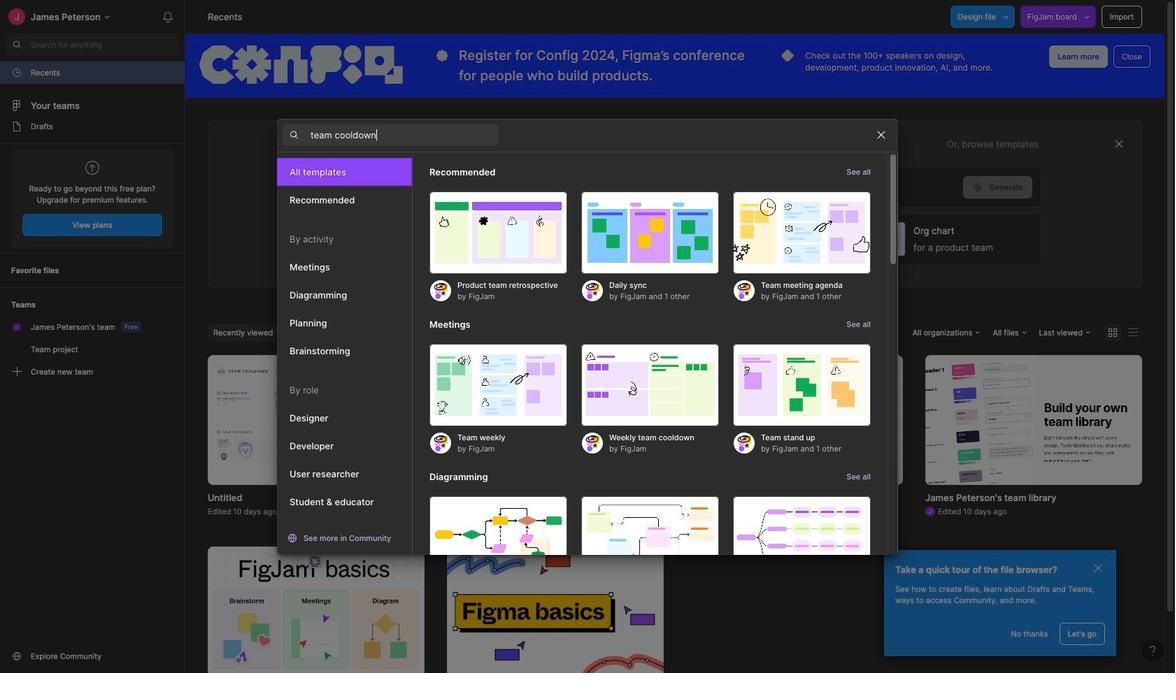 Task type: describe. For each thing, give the bounding box(es) containing it.
team stand up image
[[733, 344, 871, 427]]

diagram basics image
[[430, 497, 568, 579]]

recent 16 image
[[11, 67, 22, 78]]

Ex: A weekly team meeting, starting with an ice breaker field
[[309, 168, 964, 207]]

search 32 image
[[6, 34, 28, 56]]

uml diagram image
[[582, 497, 719, 579]]

bell 32 image
[[157, 6, 179, 28]]

team meeting agenda image
[[733, 191, 871, 274]]

Search for anything text field
[[31, 39, 179, 50]]

product team retrospective image
[[430, 191, 568, 274]]



Task type: locate. For each thing, give the bounding box(es) containing it.
daily sync image
[[582, 191, 719, 274]]

mindmap image
[[733, 497, 871, 579]]

team weekly image
[[430, 344, 568, 427]]

dialog
[[277, 118, 899, 607]]

community 16 image
[[11, 652, 22, 663]]

Search templates text field
[[311, 127, 498, 143]]

weekly team cooldown image
[[582, 344, 719, 427]]

page 16 image
[[11, 121, 22, 132]]

file thumbnail image
[[926, 355, 1143, 485], [754, 362, 836, 478], [215, 364, 418, 476], [454, 364, 657, 476], [208, 547, 425, 674], [447, 547, 664, 674]]



Task type: vqa. For each thing, say whether or not it's contained in the screenshot.
password password field at the bottom
no



